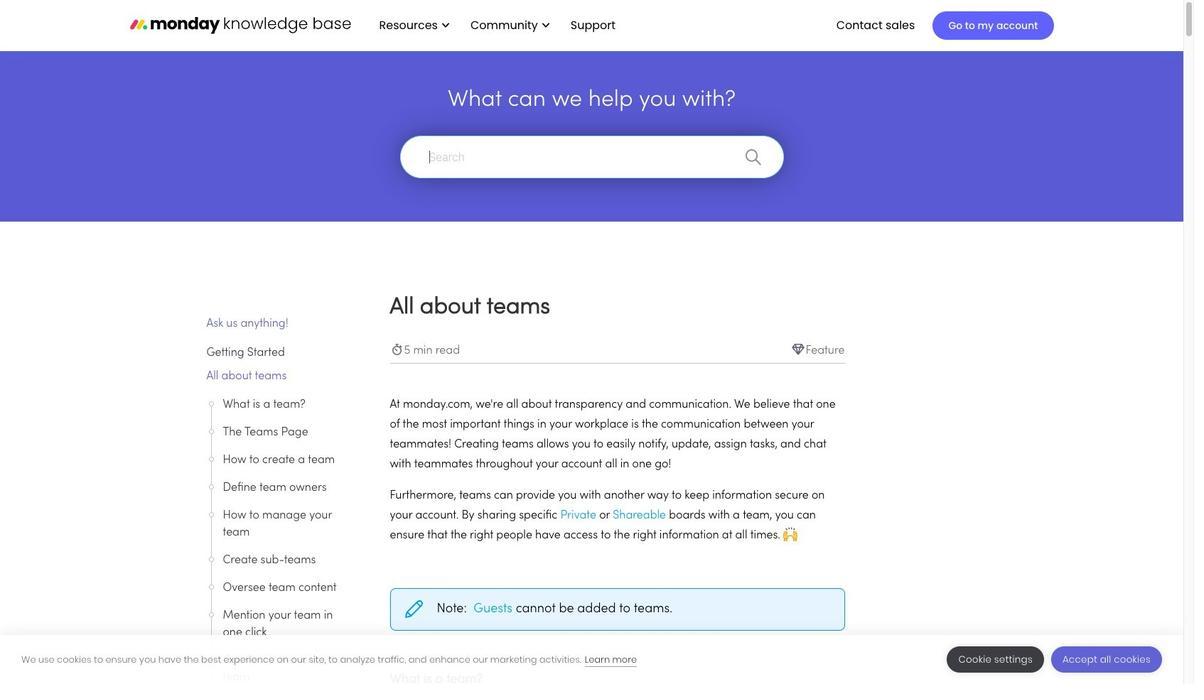 Task type: vqa. For each thing, say whether or not it's contained in the screenshot.
team within replace it. For privacy measures, we recommend coordinating the team provisioning with the monday.com admin, in order to avoid users losing access to their data or users gaining access unintendedly.
no



Task type: locate. For each thing, give the bounding box(es) containing it.
Search search field
[[400, 136, 784, 178]]

dialog
[[0, 636, 1184, 685]]

main content
[[0, 43, 1184, 685]]

main element
[[365, 0, 1054, 51]]

None search field
[[393, 136, 791, 178]]

list
[[365, 0, 627, 51]]



Task type: describe. For each thing, give the bounding box(es) containing it.
monday.com logo image
[[130, 10, 351, 40]]



